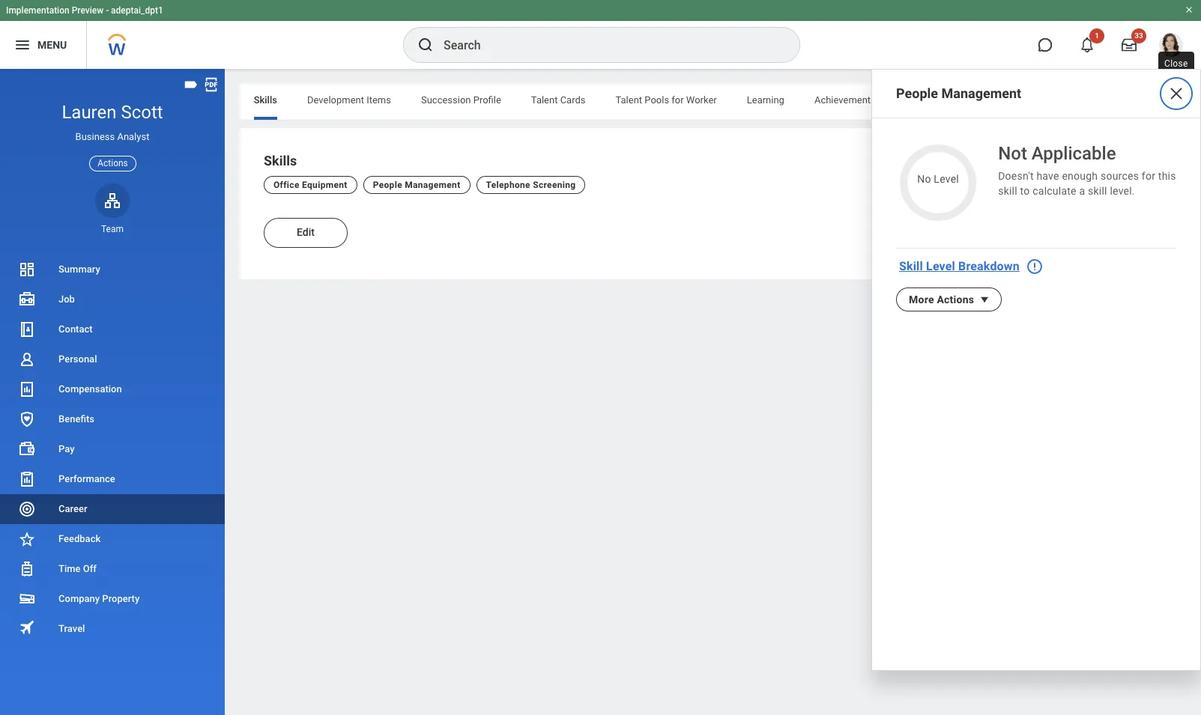 Task type: locate. For each thing, give the bounding box(es) containing it.
0 vertical spatial level
[[934, 173, 959, 185]]

1 horizontal spatial skill
[[1088, 185, 1107, 197]]

telephone screening
[[486, 180, 576, 190]]

for
[[672, 94, 684, 106], [1142, 170, 1156, 182]]

not
[[998, 143, 1027, 164]]

no
[[917, 173, 931, 185]]

1 horizontal spatial people
[[896, 85, 938, 101]]

0 vertical spatial people management
[[896, 85, 1022, 101]]

0 horizontal spatial skill
[[998, 185, 1018, 197]]

list containing summary
[[0, 255, 225, 645]]

company property link
[[0, 585, 225, 615]]

skill down "doesn't"
[[998, 185, 1018, 197]]

office equipment
[[274, 180, 347, 190]]

performance link
[[0, 465, 225, 495]]

have
[[1037, 170, 1059, 182]]

people management inside not applicable dialog
[[896, 85, 1022, 101]]

1 vertical spatial people management
[[373, 180, 461, 190]]

level inside "popup button"
[[926, 259, 955, 274]]

personal link
[[0, 345, 225, 375]]

job
[[58, 294, 75, 305]]

time
[[58, 564, 81, 575]]

1 vertical spatial people
[[373, 180, 402, 190]]

level inside percentcircle element
[[934, 173, 959, 185]]

percentcircle element
[[896, 142, 980, 236]]

compensation
[[58, 384, 122, 395]]

exclamation circle image
[[1026, 258, 1044, 276]]

edit
[[297, 226, 315, 238]]

more
[[909, 294, 934, 306]]

1 vertical spatial management
[[405, 180, 461, 190]]

0 horizontal spatial actions
[[98, 158, 128, 168]]

pay image
[[18, 441, 36, 459]]

actions down the business analyst
[[98, 158, 128, 168]]

management
[[942, 85, 1022, 101], [405, 180, 461, 190]]

1 vertical spatial actions
[[937, 294, 974, 306]]

for left this
[[1142, 170, 1156, 182]]

search image
[[417, 36, 435, 54]]

profile logan mcneil element
[[1150, 28, 1192, 61]]

talent cards
[[531, 94, 586, 106]]

level
[[934, 173, 959, 185], [926, 259, 955, 274]]

people
[[896, 85, 938, 101], [373, 180, 402, 190]]

benefits link
[[0, 405, 225, 435]]

people right achievements
[[896, 85, 938, 101]]

tab list
[[171, 84, 1201, 120]]

property
[[102, 594, 140, 605]]

0 horizontal spatial for
[[672, 94, 684, 106]]

equipment
[[302, 180, 347, 190]]

0 horizontal spatial people
[[373, 180, 402, 190]]

not applicable doesn't have enough sources for this skill to calculate a skill level.
[[998, 143, 1176, 197]]

benefits image
[[18, 411, 36, 429]]

skills left 'development'
[[254, 94, 277, 106]]

this
[[1159, 170, 1176, 182]]

travel image
[[18, 619, 36, 637]]

1 horizontal spatial management
[[942, 85, 1022, 101]]

people right the equipment
[[373, 180, 402, 190]]

1 talent from the left
[[531, 94, 558, 106]]

0 vertical spatial management
[[942, 85, 1022, 101]]

level right 'skill'
[[926, 259, 955, 274]]

0 vertical spatial actions
[[98, 158, 128, 168]]

skill level breakdown button
[[896, 249, 1047, 285]]

business
[[75, 131, 115, 143]]

0 horizontal spatial talent
[[531, 94, 558, 106]]

0 horizontal spatial management
[[405, 180, 461, 190]]

1 horizontal spatial actions
[[937, 294, 974, 306]]

job link
[[0, 285, 225, 315]]

worker
[[686, 94, 717, 106]]

management inside button
[[405, 180, 461, 190]]

0 vertical spatial for
[[672, 94, 684, 106]]

0 vertical spatial people
[[896, 85, 938, 101]]

1 horizontal spatial for
[[1142, 170, 1156, 182]]

not applicable dialog
[[872, 69, 1201, 671]]

skill
[[998, 185, 1018, 197], [1088, 185, 1107, 197]]

office
[[274, 180, 300, 190]]

actions
[[98, 158, 128, 168], [937, 294, 974, 306]]

pay link
[[0, 435, 225, 465]]

skills up 'office'
[[264, 153, 297, 169]]

1 vertical spatial for
[[1142, 170, 1156, 182]]

time off image
[[18, 561, 36, 579]]

people inside not applicable dialog
[[896, 85, 938, 101]]

skills inside "tab list"
[[254, 94, 277, 106]]

screening
[[533, 180, 576, 190]]

contact link
[[0, 315, 225, 345]]

management inside not applicable dialog
[[942, 85, 1022, 101]]

lauren
[[62, 102, 117, 123]]

more actions button
[[896, 288, 1002, 312]]

implementation
[[6, 5, 69, 16]]

inbox large image
[[1122, 37, 1137, 52]]

-
[[106, 5, 109, 16]]

more actions
[[909, 294, 974, 306]]

compensation image
[[18, 381, 36, 399]]

off
[[83, 564, 97, 575]]

talent left cards
[[531, 94, 558, 106]]

skill right a at the top right of the page
[[1088, 185, 1107, 197]]

1 horizontal spatial talent
[[616, 94, 642, 106]]

1 vertical spatial level
[[926, 259, 955, 274]]

skill
[[899, 259, 923, 274]]

preview
[[72, 5, 104, 16]]

cards
[[560, 94, 586, 106]]

performance image
[[18, 471, 36, 489]]

0 horizontal spatial people management
[[373, 180, 461, 190]]

skill level breakdown
[[899, 259, 1020, 274]]

talent for talent cards
[[531, 94, 558, 106]]

0 vertical spatial skills
[[254, 94, 277, 106]]

edit button
[[264, 218, 348, 248]]

actions left caret down image
[[937, 294, 974, 306]]

view printable version (pdf) image
[[203, 76, 220, 93]]

for right 'pools'
[[672, 94, 684, 106]]

1 horizontal spatial people management
[[896, 85, 1022, 101]]

company
[[58, 594, 100, 605]]

talent left 'pools'
[[616, 94, 642, 106]]

team lauren scott element
[[95, 223, 130, 235]]

people management
[[896, 85, 1022, 101], [373, 180, 461, 190]]

personal image
[[18, 351, 36, 369]]

1 vertical spatial skills
[[264, 153, 297, 169]]

2 talent from the left
[[616, 94, 642, 106]]

tab list containing skills
[[171, 84, 1201, 120]]

tag image
[[183, 76, 199, 93]]

pay
[[58, 444, 75, 455]]

level right no
[[934, 173, 959, 185]]

2 skill from the left
[[1088, 185, 1107, 197]]

list
[[0, 255, 225, 645]]

skills
[[254, 94, 277, 106], [264, 153, 297, 169]]

level for no
[[934, 173, 959, 185]]



Task type: vqa. For each thing, say whether or not it's contained in the screenshot.
summary
yes



Task type: describe. For each thing, give the bounding box(es) containing it.
x image
[[1168, 85, 1186, 103]]

development items
[[307, 94, 391, 106]]

time off link
[[0, 555, 225, 585]]

no level
[[917, 173, 959, 185]]

calculate
[[1033, 185, 1077, 197]]

office equipment button
[[264, 176, 357, 194]]

people management button
[[363, 176, 470, 194]]

career
[[58, 504, 87, 515]]

implementation preview -   adeptai_dpt1 banner
[[0, 0, 1201, 69]]

talent for talent pools for worker
[[616, 94, 642, 106]]

close
[[1165, 58, 1188, 69]]

doesn't
[[998, 170, 1034, 182]]

applicable
[[1032, 143, 1116, 164]]

job image
[[18, 291, 36, 309]]

development
[[307, 94, 364, 106]]

summary
[[58, 264, 100, 275]]

notifications large image
[[1080, 37, 1095, 52]]

sources
[[1101, 170, 1139, 182]]

summary link
[[0, 255, 225, 285]]

business analyst
[[75, 131, 149, 143]]

benefits
[[58, 414, 94, 425]]

actions button
[[89, 156, 136, 171]]

contact image
[[18, 321, 36, 339]]

summary image
[[18, 261, 36, 279]]

actions inside dropdown button
[[937, 294, 974, 306]]

contact
[[58, 324, 93, 335]]

career link
[[0, 495, 225, 525]]

implementation preview -   adeptai_dpt1
[[6, 5, 163, 16]]

caret down image
[[977, 292, 992, 307]]

people management inside people management button
[[373, 180, 461, 190]]

feedback link
[[0, 525, 225, 555]]

to
[[1020, 185, 1030, 197]]

close tooltip
[[1156, 49, 1197, 79]]

view team image
[[103, 192, 121, 210]]

personal
[[58, 354, 97, 365]]

feedback image
[[18, 531, 36, 549]]

compensation link
[[0, 375, 225, 405]]

career image
[[18, 501, 36, 519]]

travel link
[[0, 615, 225, 645]]

feedback
[[58, 534, 101, 545]]

learning
[[747, 94, 785, 106]]

succession
[[421, 94, 471, 106]]

talent pools for worker
[[616, 94, 717, 106]]

lauren scott
[[62, 102, 163, 123]]

company property
[[58, 594, 140, 605]]

for inside "tab list"
[[672, 94, 684, 106]]

telephone
[[486, 180, 531, 190]]

1 skill from the left
[[998, 185, 1018, 197]]

enough
[[1062, 170, 1098, 182]]

company property image
[[18, 591, 36, 609]]

team link
[[95, 183, 130, 235]]

people inside button
[[373, 180, 402, 190]]

travel
[[58, 624, 85, 635]]

performance
[[58, 474, 115, 485]]

profile
[[473, 94, 501, 106]]

education
[[994, 94, 1037, 106]]

analyst
[[117, 131, 149, 143]]

pools
[[645, 94, 669, 106]]

scott
[[121, 102, 163, 123]]

level.
[[1110, 185, 1135, 197]]

level for skill
[[926, 259, 955, 274]]

close environment banner image
[[1185, 5, 1194, 14]]

breakdown
[[959, 259, 1020, 274]]

items
[[367, 94, 391, 106]]

time off
[[58, 564, 97, 575]]

achievements
[[815, 94, 876, 106]]

succession profile
[[421, 94, 501, 106]]

adeptai_dpt1
[[111, 5, 163, 16]]

telephone screening button
[[476, 176, 586, 194]]

team
[[101, 224, 124, 234]]

certifications
[[906, 94, 964, 106]]

languages
[[1155, 94, 1201, 106]]

navigation pane region
[[0, 69, 225, 716]]

a
[[1080, 185, 1085, 197]]

actions inside popup button
[[98, 158, 128, 168]]

for inside not applicable doesn't have enough sources for this skill to calculate a skill level.
[[1142, 170, 1156, 182]]



